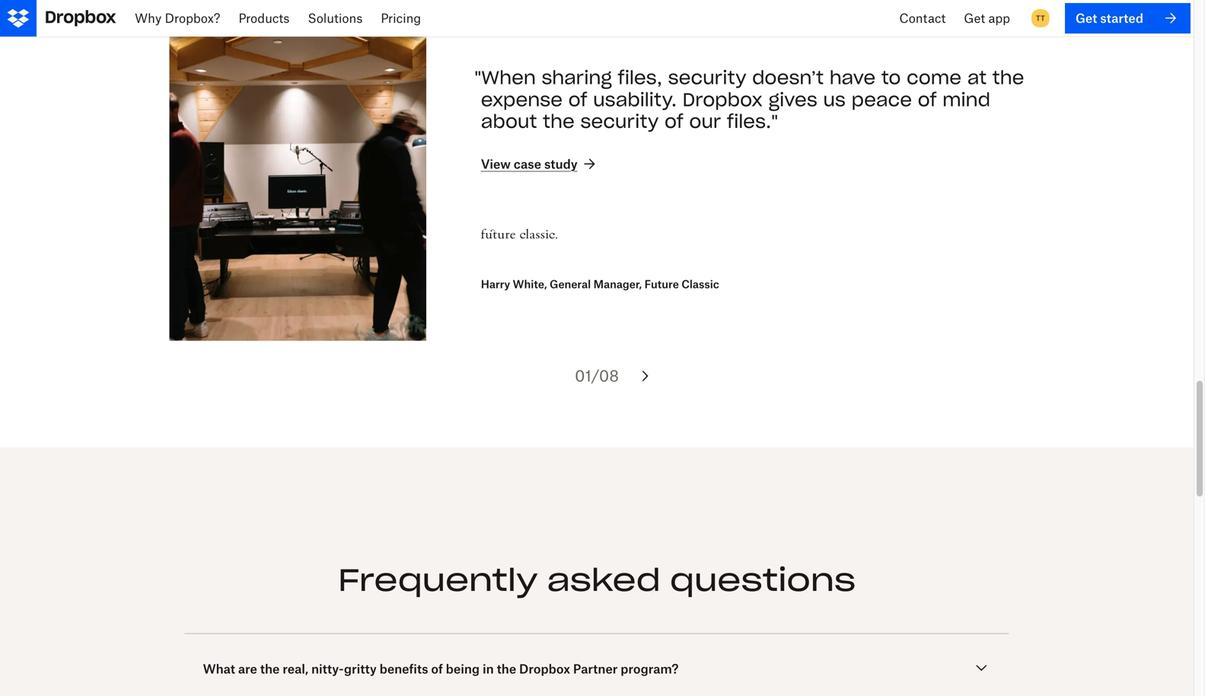 Task type: vqa. For each thing, say whether or not it's contained in the screenshot.
Add an automation main content
no



Task type: describe. For each thing, give the bounding box(es) containing it.
why dropbox?
[[135, 11, 220, 26]]

products button
[[230, 0, 299, 37]]

study
[[545, 156, 578, 171]]

benefits
[[380, 662, 428, 676]]

of left "our"
[[665, 110, 684, 133]]

contact
[[900, 11, 946, 26]]

"when
[[475, 66, 536, 89]]

get started
[[1076, 11, 1144, 25]]

dropbox inside "when sharing files, security doesn't have to come at the expense of usability. dropbox gives us peace of mind about the security of our files."
[[683, 88, 763, 111]]

real,
[[283, 662, 309, 676]]

to
[[882, 66, 901, 89]]

are
[[238, 662, 257, 676]]

us
[[824, 88, 846, 111]]

of left mind
[[918, 88, 937, 111]]

get started link
[[1066, 3, 1191, 34]]

files,
[[618, 66, 663, 89]]

white,
[[513, 278, 547, 291]]

doesn't
[[753, 66, 824, 89]]

future
[[645, 278, 679, 291]]

contact button
[[891, 0, 955, 37]]

view case study link
[[481, 155, 599, 173]]

music production studio image
[[170, 23, 426, 341]]

products
[[239, 11, 290, 26]]

mind
[[943, 88, 991, 111]]

what are the real, nitty-gritty benefits of being in the dropbox partner program?
[[203, 662, 679, 676]]

nitty-
[[312, 662, 344, 676]]

sharing
[[542, 66, 612, 89]]

harry white, general manager, future classic
[[481, 278, 720, 291]]

dropbox?
[[165, 11, 220, 26]]

of right expense
[[569, 88, 588, 111]]



Task type: locate. For each thing, give the bounding box(es) containing it.
started
[[1101, 11, 1144, 25]]

0 horizontal spatial security
[[581, 110, 659, 133]]

harry
[[481, 278, 510, 291]]

classic
[[682, 278, 720, 291]]

security up "our"
[[669, 66, 747, 89]]

app
[[989, 11, 1011, 26]]

0 vertical spatial dropbox
[[683, 88, 763, 111]]

in
[[483, 662, 494, 676]]

partner
[[574, 662, 618, 676]]

get inside "dropdown button"
[[965, 11, 986, 26]]

peace
[[852, 88, 913, 111]]

solutions button
[[299, 0, 372, 37]]

have
[[830, 66, 876, 89]]

case
[[514, 156, 542, 171]]

usability.
[[594, 88, 677, 111]]

dropbox left gives
[[683, 88, 763, 111]]

why
[[135, 11, 162, 26]]

of left being
[[431, 662, 443, 676]]

our
[[690, 110, 722, 133]]

solutions
[[308, 11, 363, 26]]

1 vertical spatial dropbox
[[520, 662, 571, 676]]

come
[[907, 66, 962, 89]]

program?
[[621, 662, 679, 676]]

0 vertical spatial security
[[669, 66, 747, 89]]

frequently asked questions
[[338, 561, 856, 600]]

about
[[481, 110, 537, 133]]

gives
[[769, 88, 818, 111]]

01/08
[[575, 366, 619, 385]]

why dropbox? button
[[126, 0, 230, 37]]

get left app
[[965, 11, 986, 26]]

1 horizontal spatial dropbox
[[683, 88, 763, 111]]

security down "files,"
[[581, 110, 659, 133]]

1 horizontal spatial security
[[669, 66, 747, 89]]

general
[[550, 278, 591, 291]]

view
[[481, 156, 511, 171]]

get app
[[965, 11, 1011, 26]]

files."
[[727, 110, 779, 133]]

at
[[968, 66, 987, 89]]

get
[[1076, 11, 1098, 25], [965, 11, 986, 26]]

what
[[203, 662, 235, 676]]

get for get started
[[1076, 11, 1098, 25]]

expense
[[481, 88, 563, 111]]

"when sharing files, security doesn't have to come at the expense of usability. dropbox gives us peace of mind about the security of our files."
[[475, 66, 1025, 133]]

1 vertical spatial security
[[581, 110, 659, 133]]

tt button
[[1029, 6, 1053, 30]]

the
[[993, 66, 1025, 89], [543, 110, 575, 133], [260, 662, 280, 676], [497, 662, 517, 676]]

security
[[669, 66, 747, 89], [581, 110, 659, 133]]

future classic image
[[481, 196, 557, 272]]

1 horizontal spatial get
[[1076, 11, 1098, 25]]

pricing link
[[372, 0, 430, 37]]

questions
[[670, 561, 856, 600]]

gritty
[[344, 662, 377, 676]]

get left started
[[1076, 11, 1098, 25]]

the right are
[[260, 662, 280, 676]]

the right in
[[497, 662, 517, 676]]

frequently
[[338, 561, 538, 600]]

pricing
[[381, 11, 421, 26]]

the right at
[[993, 66, 1025, 89]]

dropbox
[[683, 88, 763, 111], [520, 662, 571, 676]]

the up study on the left
[[543, 110, 575, 133]]

get for get app
[[965, 11, 986, 26]]

get app button
[[955, 0, 1020, 37]]

being
[[446, 662, 480, 676]]

asked
[[547, 561, 661, 600]]

0 horizontal spatial dropbox
[[520, 662, 571, 676]]

manager,
[[594, 278, 642, 291]]

view case study
[[481, 156, 578, 171]]

tt
[[1037, 13, 1046, 23]]

0 horizontal spatial get
[[965, 11, 986, 26]]

of
[[569, 88, 588, 111], [918, 88, 937, 111], [665, 110, 684, 133], [431, 662, 443, 676]]

dropbox left the partner
[[520, 662, 571, 676]]



